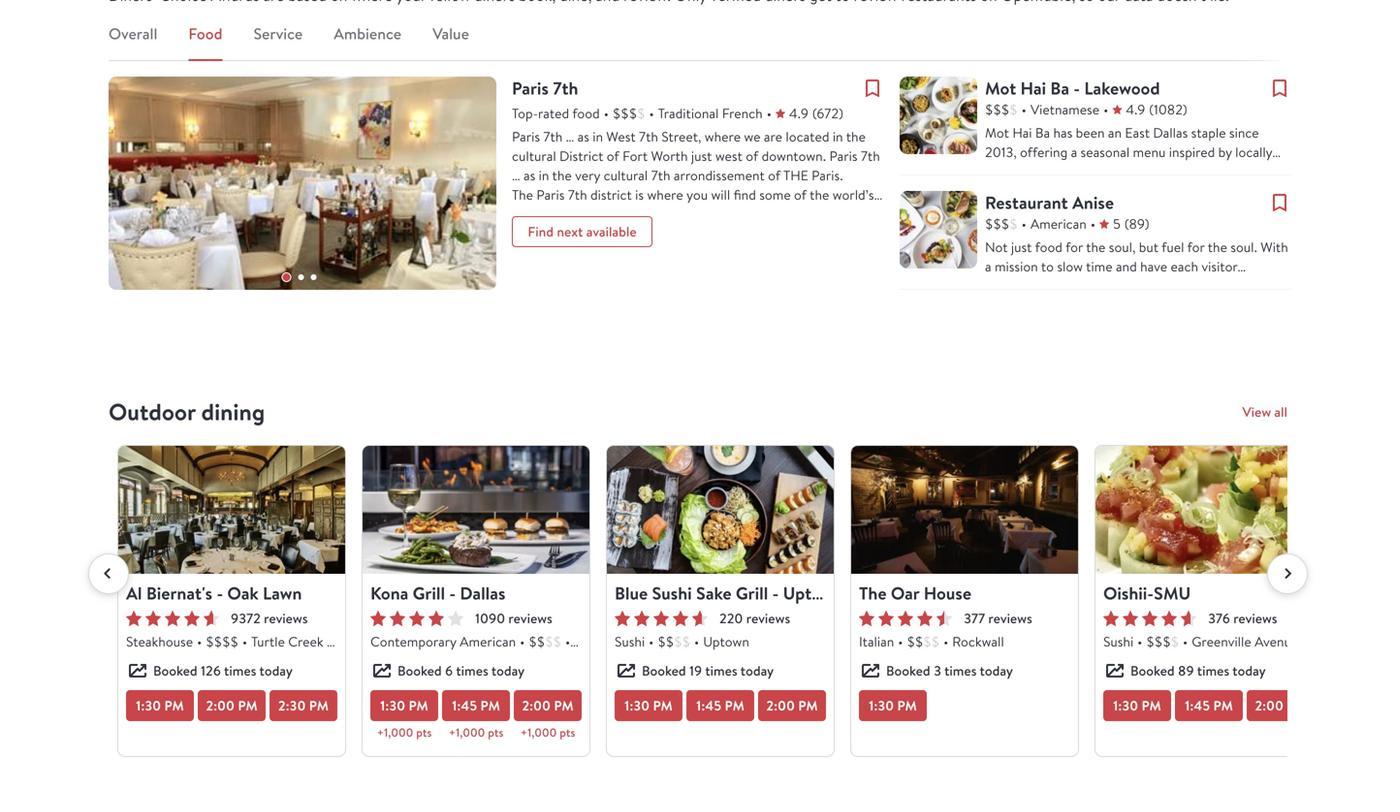Task type: vqa. For each thing, say whether or not it's contained in the screenshot.
more.
yes



Task type: locate. For each thing, give the bounding box(es) containing it.
0 horizontal spatial will
[[712, 186, 731, 204]]

4.9 for 4.9 (1082)
[[1127, 100, 1146, 118]]

0 horizontal spatial dining
[[201, 396, 265, 428]]

1 vertical spatial all
[[1275, 403, 1288, 422]]

1 horizontal spatial take
[[1159, 510, 1184, 528]]

down
[[844, 322, 876, 340]]

0 horizontal spatial just
[[692, 147, 712, 165]]

al biernat's - oak lawn
[[126, 582, 302, 606]]

chef up using
[[1023, 296, 1052, 314]]

world down dinner's
[[986, 471, 1019, 489]]

is inside not just food for the soul, but fuel for the soul. with a mission to slow time and have each visitor genuinely connect with the person across from them, chef megan babineau thoughtfully plans each menu using fresh seasonal ingredients while exploring the flavors of the world at this modern american restaurant . apart from a seasonally changing dinner menu, each visit guests will also find off menu specials to choose from,  showcasing locally grown and foraged produce. don't miss out on our monthly pairing dinner's showcasing baron's creek vineyards and world class cuisine. weekday lunches take on a whole new meaning with chef megan babineau's fresh take on classic items as well as one of a kind nostalgia dishes. whether stopping in for a business lunch or picking up an order for the whole office, there is something sure to please everyone.
[[1178, 568, 1186, 586]]

to right "menu," at the right of the page
[[1259, 376, 1272, 394]]

1:45 pm link down booked 6 times today
[[442, 691, 510, 722]]

… up district
[[566, 128, 575, 146]]

of inside the parties of 5 and larger must call the restaurant to reserve, as a credit card hold will be required.
[[1029, 376, 1042, 394]]

4 reviews from the left
[[989, 610, 1033, 628]]

booked for dallas
[[398, 662, 442, 681]]

2 horizontal spatial sushi
[[1104, 633, 1134, 651]]

1 1:45 from the left
[[452, 697, 477, 715]]

4 2:00 pm link from the left
[[1248, 691, 1315, 722]]

tab list
[[109, 22, 1288, 61]]

food inside not just food for the soul, but fuel for the soul. with a mission to slow time and have each visitor genuinely connect with the person across from them, chef megan babineau thoughtfully plans each menu using fresh seasonal ingredients while exploring the flavors of the world at this modern american restaurant . apart from a seasonally changing dinner menu, each visit guests will also find off menu specials to choose from,  showcasing locally grown and foraged produce. don't miss out on our monthly pairing dinner's showcasing baron's creek vineyards and world class cuisine. weekday lunches take on a whole new meaning with chef megan babineau's fresh take on classic items as well as one of a kind nostalgia dishes. whether stopping in for a business lunch or picking up an order for the whole office, there is something sure to please everyone.
[[1036, 238, 1063, 256]]

0 vertical spatial just
[[692, 147, 712, 165]]

1 horizontal spatial pts
[[488, 725, 504, 741]]

0 vertical spatial with
[[1096, 277, 1122, 295]]

pts inside 1:45 pm +1,000 pts
[[488, 725, 504, 741]]

1:30 pm link down "contemporary"
[[371, 691, 438, 722]]

1 horizontal spatial lawn
[[363, 633, 392, 651]]

been
[[1076, 124, 1105, 142]]

have down the sometimes
[[746, 419, 773, 437]]

2 2:00 pm from the left
[[767, 697, 818, 715]]

1 4.8 stars image from the left
[[126, 611, 219, 627]]

1:30 down cities
[[625, 697, 650, 715]]

that
[[1234, 259, 1258, 277], [645, 360, 669, 378]]

on right "out"
[[1128, 432, 1143, 450]]

1:30 down steakhouse
[[136, 697, 161, 715]]

1 vertical spatial food
[[1036, 238, 1063, 256]]

1 vertical spatial is
[[1178, 568, 1186, 586]]

collection
[[781, 380, 839, 398]]

1 horizontal spatial 4.9
[[1127, 100, 1146, 118]]

4.9 up located
[[790, 104, 809, 122]]

a photo of restaurant anise restaurant image
[[900, 191, 978, 269]]

0 horizontal spatial $$ $$
[[529, 633, 562, 651]]

the inside the paris 7th … as in west 7th street, where we are located in the cultural district of fort worth just west of downtown. paris 7th … as in the very cultural 7th arrondissement of the paris. the paris 7th district is where you will find some of the world's most recognized landmarks: the eiffel tower, the musée d'orsay and les invalides museum, home to napoleon's tomb but also, a quartier known for its fine french food. cafés, restaurants and gourmet shops are woven into the beautiful streets of the left bank but since we can't go tonight, here we are at paris 7th. let us entertain you! after 33 years as saint-emilion, we moved the menu just down the street, here, to a more spacious dining room. now, we have a kitchen worthy of all that our talented kitchen staff can turn out. we have room for our ever-growing wine collection and tables to accommodate parties of 8 and sometimes more. we even have a petit lounge where you can have a cocktail before dinner.
[[512, 186, 534, 204]]

seasonal inside mot hai ba has been an east dallas staple since 2013, offering a seasonal menu inspired by locally sourced farms and ingredients, as well as influences from france, asia & italy. our original location in lakewood offers a cozy, intimate dining room, and a lovely enclosed patio for your enjoyment. due to our limited seating capacity we ask that guests adhere to the following reservation timeframes:
[[1081, 143, 1130, 161]]

5 times from the left
[[1198, 662, 1230, 681]]

guests inside mot hai ba has been an east dallas staple since 2013, offering a seasonal menu inspired by locally sourced farms and ingredients, as well as influences from france, asia & italy. our original location in lakewood offers a cozy, intimate dining room, and a lovely enclosed patio for your enjoyment. due to our limited seating capacity we ask that guests adhere to the following reservation timeframes:
[[986, 279, 1023, 297]]

0 horizontal spatial we
[[539, 380, 557, 398]]

cities
[[604, 633, 638, 651]]

1 kitchen from the left
[[522, 360, 565, 378]]

american
[[1031, 215, 1087, 233], [986, 355, 1042, 373], [460, 633, 516, 651]]

1 horizontal spatial with
[[1263, 490, 1288, 508]]

0 vertical spatial on
[[1128, 432, 1143, 450]]

1 horizontal spatial chef
[[1023, 296, 1052, 314]]

2 1:45 pm link from the left
[[687, 691, 755, 722]]

+1,000 down booked 6 times today
[[449, 725, 485, 741]]

1 1:30 from the left
[[136, 697, 161, 715]]

1 +1,000 from the left
[[377, 725, 414, 741]]

1:30 pm link for oak
[[126, 691, 194, 722]]

and inside the parties of 5 and larger must call the restaurant to reserve, as a credit card hold will be required.
[[1056, 376, 1077, 394]]

mot for mot hai ba has been an east dallas staple since 2013, offering a seasonal menu inspired by locally sourced farms and ingredients, as well as influences from france, asia & italy. our original location in lakewood offers a cozy, intimate dining room, and a lovely enclosed patio for your enjoyment. due to our limited seating capacity we ask that guests adhere to the following reservation timeframes:
[[986, 124, 1010, 142]]

0 horizontal spatial 1:45 pm
[[697, 697, 745, 715]]

$$$ for $$$ $
[[1147, 633, 1171, 651]]

0 vertical spatial seasonal
[[1081, 143, 1130, 161]]

a photo of blue sushi sake grill - uptown dallas restaurant image
[[607, 446, 834, 574]]

sushi for oishii-
[[1104, 633, 1134, 651]]

seasonally
[[1064, 374, 1123, 392]]

french inside the paris 7th … as in west 7th street, where we are located in the cultural district of fort worth just west of downtown. paris 7th … as in the very cultural 7th arrondissement of the paris. the paris 7th district is where you will find some of the world's most recognized landmarks: the eiffel tower, the musée d'orsay and les invalides museum, home to napoleon's tomb but also, a quartier known for its fine french food. cafés, restaurants and gourmet shops are woven into the beautiful streets of the left bank but since we can't go tonight, here we are at paris 7th. let us entertain you! after 33 years as saint-emilion, we moved the menu just down the street, here, to a more spacious dining room. now, we have a kitchen worthy of all that our talented kitchen staff can turn out. we have room for our ever-growing wine collection and tables to accommodate parties of 8 and sometimes more. we even have a petit lounge where you can have a cocktail before dinner.
[[729, 244, 769, 262]]

we right out.
[[539, 380, 557, 398]]

sometimes
[[748, 399, 811, 417]]

6 $$ from the left
[[924, 633, 940, 651]]

food
[[189, 23, 223, 44]]

1 1:30 pm from the left
[[136, 697, 184, 715]]

times right 6
[[456, 662, 489, 681]]

guests inside not just food for the soul, but fuel for the soul. with a mission to slow time and have each visitor genuinely connect with the person across from them, chef megan babineau thoughtfully plans each menu using fresh seasonal ingredients while exploring the flavors of the world at this modern american restaurant . apart from a seasonally changing dinner menu, each visit guests will also find off menu specials to choose from,  showcasing locally grown and foraged produce. don't miss out on our monthly pairing dinner's showcasing baron's creek vineyards and world class cuisine. weekday lunches take on a whole new meaning with chef megan babineau's fresh take on classic items as well as one of a kind nostalgia dishes. whether stopping in for a business lunch or picking up an order for the whole office, there is something sure to please everyone.
[[1012, 393, 1050, 411]]

kitchen up wine
[[747, 360, 790, 378]]

33
[[547, 322, 562, 340]]

1:45 pm for smu
[[1186, 697, 1234, 715]]

1 horizontal spatial locally
[[1236, 143, 1273, 161]]

1 today from the left
[[260, 662, 293, 681]]

1 $$ from the left
[[529, 633, 545, 651]]

find inside not just food for the soul, but fuel for the soul. with a mission to slow time and have each visitor genuinely connect with the person across from them, chef megan babineau thoughtfully plans each menu using fresh seasonal ingredients while exploring the flavors of the world at this modern american restaurant . apart from a seasonally changing dinner menu, each visit guests will also find off menu specials to choose from,  showcasing locally grown and foraged produce. don't miss out on our monthly pairing dinner's showcasing baron's creek vineyards and world class cuisine. weekday lunches take on a whole new meaning with chef megan babineau's fresh take on classic items as well as one of a kind nostalgia dishes. whether stopping in for a business lunch or picking up an order for the whole office, there is something sure to please everyone.
[[1102, 393, 1125, 411]]

1 horizontal spatial we
[[852, 399, 871, 417]]

1 horizontal spatial …
[[566, 128, 575, 146]]

1 vertical spatial you
[[697, 419, 719, 437]]

$$$$
[[206, 633, 239, 651]]

at
[[534, 302, 546, 320], [1184, 335, 1195, 353]]

paris 7th … as in west 7th street, where we are located in the cultural district of fort worth just west of downtown. paris 7th … as in the very cultural 7th arrondissement of the paris. the paris 7th district is where you will find some of the world's most recognized landmarks: the eiffel tower, the musée d'orsay and les invalides museum, home to napoleon's tomb but also, a quartier known for its fine french food. cafés, restaurants and gourmet shops are woven into the beautiful streets of the left bank but since we can't go tonight, here we are at paris 7th. let us entertain you! after 33 years as saint-emilion, we moved the menu just down the street, here, to a more spacious dining room. now, we have a kitchen worthy of all that our talented kitchen staff can turn out. we have room for our ever-growing wine collection and tables to accommodate parties of 8 and sometimes more. we even have a petit lounge where you can have a cocktail before dinner.
[[512, 128, 881, 456]]

reviews up turtle
[[264, 610, 308, 628]]

3 $$ from the left
[[658, 633, 674, 651]]

visitor
[[1202, 258, 1238, 276]]

1 vertical spatial guests
[[1012, 393, 1050, 411]]

4.9 (672)
[[790, 104, 844, 122]]

very
[[575, 166, 601, 184]]

…
[[566, 128, 575, 146], [512, 166, 521, 184]]

locally up influences at top
[[1236, 143, 1273, 161]]

2 1:30 pm link from the left
[[371, 691, 438, 722]]

all down more
[[629, 360, 642, 378]]

a left kind
[[1083, 529, 1090, 547]]

0 vertical spatial from
[[986, 182, 1015, 200]]

1 vertical spatial creek
[[288, 633, 324, 651]]

find up tower,
[[734, 186, 757, 204]]

1 mot from the top
[[986, 76, 1017, 100]]

1:45 pm down booked 19 times today
[[697, 697, 745, 715]]

1 1:30 pm link from the left
[[126, 691, 194, 722]]

adhere
[[1027, 279, 1067, 297]]

1 horizontal spatial 2:00 pm
[[767, 697, 818, 715]]

0 vertical spatial take
[[1089, 490, 1114, 508]]

+1,000 inside 1:30 pm +1,000 pts
[[377, 725, 414, 741]]

1 vertical spatial lakewood
[[1123, 201, 1182, 219]]

pts for 1:45 pm
[[488, 725, 504, 741]]

11 pm from the left
[[1142, 697, 1162, 715]]

since inside the paris 7th … as in west 7th street, where we are located in the cultural district of fort worth just west of downtown. paris 7th … as in the very cultural 7th arrondissement of the paris. the paris 7th district is where you will find some of the world's most recognized landmarks: the eiffel tower, the musée d'orsay and les invalides museum, home to napoleon's tomb but also, a quartier known for its fine french food. cafés, restaurants and gourmet shops are woven into the beautiful streets of the left bank but since we can't go tonight, here we are at paris 7th. let us entertain you! after 33 years as saint-emilion, we moved the menu just down the street, here, to a more spacious dining room. now, we have a kitchen worthy of all that our talented kitchen staff can turn out. we have room for our ever-growing wine collection and tables to accommodate parties of 8 and sometimes more. we even have a petit lounge where you can have a cocktail before dinner.
[[672, 283, 702, 301]]

for left its
[[665, 244, 683, 262]]

cozy,
[[1233, 201, 1263, 219]]

2:30 pm link
[[270, 691, 338, 722]]

out.
[[512, 380, 535, 398]]

will inside not just food for the soul, but fuel for the soul. with a mission to slow time and have each visitor genuinely connect with the person across from them, chef megan babineau thoughtfully plans each menu using fresh seasonal ingredients while exploring the flavors of the world at this modern american restaurant . apart from a seasonally changing dinner menu, each visit guests will also find off menu specials to choose from,  showcasing locally grown and foraged produce. don't miss out on our monthly pairing dinner's showcasing baron's creek vineyards and world class cuisine. weekday lunches take on a whole new meaning with chef megan babineau's fresh take on classic items as well as one of a kind nostalgia dishes. whether stopping in for a business lunch or picking up an order for the whole office, there is something sure to please everyone.
[[1054, 393, 1073, 411]]

locally up "out"
[[1091, 413, 1128, 431]]

0 vertical spatial can
[[824, 360, 844, 378]]

contemporary
[[371, 633, 457, 651]]

oak for -
[[227, 582, 259, 606]]

0 horizontal spatial but
[[512, 244, 532, 262]]

2 today from the left
[[492, 662, 525, 681]]

5 reviews from the left
[[1234, 610, 1278, 628]]

pts inside 1:30 pm +1,000 pts
[[416, 725, 432, 741]]

3 reviews from the left
[[747, 610, 791, 628]]

where
[[705, 128, 741, 146], [647, 186, 684, 204], [658, 419, 694, 437]]

0 vertical spatial all
[[629, 360, 642, 378]]

4 times from the left
[[945, 662, 977, 681]]

that inside the paris 7th … as in west 7th street, where we are located in the cultural district of fort worth just west of downtown. paris 7th … as in the very cultural 7th arrondissement of the paris. the paris 7th district is where you will find some of the world's most recognized landmarks: the eiffel tower, the musée d'orsay and les invalides museum, home to napoleon's tomb but also, a quartier known for its fine french food. cafés, restaurants and gourmet shops are woven into the beautiful streets of the left bank but since we can't go tonight, here we are at paris 7th. let us entertain you! after 33 years as saint-emilion, we moved the menu just down the street, here, to a more spacious dining room. now, we have a kitchen worthy of all that our talented kitchen staff can turn out. we have room for our ever-growing wine collection and tables to accommodate parties of 8 and sometimes more. we even have a petit lounge where you can have a cocktail before dinner.
[[645, 360, 669, 378]]

changing
[[1126, 374, 1179, 392]]

0 horizontal spatial is
[[636, 186, 644, 204]]

1 vertical spatial an
[[1249, 549, 1263, 567]]

2 vertical spatial dining
[[201, 396, 265, 428]]

1 horizontal spatial grill
[[736, 582, 769, 606]]

location
[[1059, 201, 1106, 219]]

7th up world's
[[861, 147, 881, 165]]

years
[[565, 322, 596, 340]]

find next available button
[[512, 216, 653, 247]]

3 1:30 from the left
[[625, 697, 650, 715]]

rated
[[538, 104, 570, 122]]

$ for vietnamese
[[1010, 100, 1018, 118]]

0 horizontal spatial 4.8 stars image
[[126, 611, 219, 627]]

1 1:45 pm link from the left
[[442, 691, 510, 722]]

1 vertical spatial american
[[986, 355, 1042, 373]]

a inside the parties of 5 and larger must call the restaurant to reserve, as a credit card hold will be required.
[[1051, 395, 1057, 413]]

hai for has
[[1013, 124, 1033, 142]]

2 horizontal spatial 1:45 pm link
[[1176, 691, 1244, 722]]

booked left 3
[[887, 662, 931, 681]]

the inside the parties of 5 and larger must call the restaurant to reserve, as a credit card hold will be required.
[[1173, 376, 1193, 394]]

1 horizontal spatial but
[[649, 283, 669, 301]]

2:00 pm link for oishii-smu
[[1248, 691, 1315, 722]]

find next available
[[528, 223, 637, 241]]

1 2:00 pm link from the left
[[198, 691, 266, 722]]

greenville
[[1192, 633, 1252, 651]]

2 2:00 from the left
[[522, 697, 551, 715]]

1:30 for al
[[136, 697, 161, 715]]

our down grown
[[1146, 432, 1166, 450]]

pts inside "2:00 pm +1,000 pts"
[[560, 725, 576, 741]]

all right the view
[[1275, 403, 1288, 422]]

1 horizontal spatial well
[[1184, 162, 1207, 180]]

4 booked from the left
[[887, 662, 931, 681]]

pts for 1:30 pm
[[416, 725, 432, 741]]

there
[[1143, 568, 1175, 586]]

of
[[607, 147, 620, 165], [746, 147, 759, 165], [768, 166, 781, 184], [795, 186, 807, 204], [556, 283, 569, 301], [1109, 335, 1122, 353], [613, 360, 625, 378], [1029, 376, 1042, 394], [696, 399, 709, 417], [1068, 529, 1080, 547]]

times for grill
[[706, 662, 738, 681]]

5 pm from the left
[[481, 697, 500, 715]]

2 1:30 from the left
[[380, 697, 406, 715]]

1:30 pm for oishii-
[[1114, 697, 1162, 715]]

emilion,
[[649, 322, 695, 340]]

will inside the paris 7th … as in west 7th street, where we are located in the cultural district of fort worth just west of downtown. paris 7th … as in the very cultural 7th arrondissement of the paris. the paris 7th district is where you will find some of the world's most recognized landmarks: the eiffel tower, the musée d'orsay and les invalides museum, home to napoleon's tomb but also, a quartier known for its fine french food. cafés, restaurants and gourmet shops are woven into the beautiful streets of the left bank but since we can't go tonight, here we are at paris 7th. let us entertain you! after 33 years as saint-emilion, we moved the menu just down the street, here, to a more spacious dining room. now, we have a kitchen worthy of all that our talented kitchen staff can turn out. we have room for our ever-growing wine collection and tables to accommodate parties of 8 and sometimes more. we even have a petit lounge where you can have a cocktail before dinner.
[[712, 186, 731, 204]]

4 pm from the left
[[409, 697, 429, 715]]

2:00 pm link down booked 126 times today
[[198, 691, 266, 722]]

1 horizontal spatial restaurant
[[1196, 376, 1256, 394]]

376 reviews
[[1209, 610, 1278, 628]]

restaurant anise
[[986, 191, 1115, 215]]

hai inside mot hai ba has been an east dallas staple since 2013, offering a seasonal menu inspired by locally sourced farms and ingredients, as well as influences from france, asia & italy. our original location in lakewood offers a cozy, intimate dining room, and a lovely enclosed patio for your enjoyment. due to our limited seating capacity we ask that guests adhere to the following reservation timeframes:
[[1013, 124, 1033, 142]]

1 horizontal spatial are
[[697, 263, 715, 281]]

0 horizontal spatial an
[[1109, 124, 1122, 142]]

dining up enjoyment.
[[1037, 221, 1073, 239]]

from
[[986, 182, 1015, 200], [1231, 277, 1260, 295], [1022, 374, 1051, 392]]

1 horizontal spatial cultural
[[604, 166, 648, 184]]

0 vertical spatial we
[[539, 380, 557, 398]]

0 vertical spatial world
[[1148, 335, 1181, 353]]

of right west
[[746, 147, 759, 165]]

cultural
[[512, 147, 557, 165], [604, 166, 648, 184]]

pm inside "2:00 pm +1,000 pts"
[[554, 697, 574, 715]]

take
[[1089, 490, 1114, 508], [1159, 510, 1184, 528]]

6 pm from the left
[[554, 697, 574, 715]]

mot hai ba - lakewood
[[986, 76, 1161, 100]]

$ up 89 on the right bottom of the page
[[1171, 633, 1180, 651]]

1:45 pm link for dallas
[[442, 691, 510, 722]]

here,
[[577, 341, 607, 359]]

tab list containing overall
[[109, 22, 1288, 61]]

just up now,
[[820, 322, 841, 340]]

showcasing up cuisine.
[[1034, 452, 1101, 470]]

greenville avenue
[[1192, 633, 1299, 651]]

world
[[1148, 335, 1181, 353], [986, 471, 1019, 489]]

the
[[512, 186, 534, 204], [860, 582, 887, 606]]

1 booked from the left
[[153, 662, 198, 681]]

1 $$ $$ from the left
[[529, 633, 562, 651]]

1:30 pm link for dallas
[[371, 691, 438, 722]]

today down turtle
[[260, 662, 293, 681]]

sake
[[697, 582, 732, 606]]

top-
[[512, 104, 538, 122]]

reviews for oak
[[264, 610, 308, 628]]

dining down moved
[[722, 341, 758, 359]]

the inside mot hai ba has been an east dallas staple since 2013, offering a seasonal menu inspired by locally sourced farms and ingredients, as well as influences from france, asia & italy. our original location in lakewood offers a cozy, intimate dining room, and a lovely enclosed patio for your enjoyment. due to our limited seating capacity we ask that guests adhere to the following reservation timeframes:
[[1086, 279, 1106, 297]]

•
[[1022, 100, 1027, 118], [1104, 100, 1109, 118], [604, 104, 609, 122], [649, 104, 655, 122], [767, 104, 772, 122], [1022, 215, 1027, 233], [1091, 215, 1096, 233]]

but inside not just food for the soul, but fuel for the soul. with a mission to slow time and have each visitor genuinely connect with the person across from them, chef megan babineau thoughtfully plans each menu using fresh seasonal ingredients while exploring the flavors of the world at this modern american restaurant . apart from a seasonally changing dinner menu, each visit guests will also find off menu specials to choose from,  showcasing locally grown and foraged produce. don't miss out on our monthly pairing dinner's showcasing baron's creek vineyards and world class cuisine. weekday lunches take on a whole new meaning with chef megan babineau's fresh take on classic items as well as one of a kind nostalgia dishes. whether stopping in for a business lunch or picking up an order for the whole office, there is something sure to please everyone.
[[1140, 238, 1159, 256]]

lounge
[[615, 419, 655, 437]]

2 horizontal spatial +1,000
[[521, 725, 557, 741]]

dinner
[[1182, 374, 1220, 392]]

food.
[[772, 244, 803, 262]]

0 vertical spatial guests
[[986, 279, 1023, 297]]

2 4.8 stars image from the left
[[615, 611, 708, 627]]

uptown down 220
[[704, 633, 750, 651]]

4 today from the left
[[980, 662, 1014, 681]]

1 horizontal spatial is
[[1178, 568, 1186, 586]]

2 reviews from the left
[[509, 610, 553, 628]]

$$$ for $$$ $ • vietnamese
[[986, 100, 1010, 118]]

enjoyment.
[[1015, 240, 1081, 258]]

biernat's
[[146, 582, 213, 606]]

asia
[[1064, 182, 1088, 200]]

+1,000 inside "2:00 pm +1,000 pts"
[[521, 725, 557, 741]]

3 +1,000 from the left
[[521, 725, 557, 741]]

2 times from the left
[[456, 662, 489, 681]]

1 vertical spatial well
[[1001, 529, 1024, 547]]

4 1:30 pm from the left
[[1114, 697, 1162, 715]]

are up downtown.
[[764, 128, 783, 146]]

2 1:45 from the left
[[697, 697, 722, 715]]

1 times from the left
[[224, 662, 256, 681]]

1 reviews from the left
[[264, 610, 308, 628]]

$$ $$ for dallas
[[529, 633, 562, 651]]

0 horizontal spatial 4.9
[[790, 104, 809, 122]]

but left the fuel
[[1140, 238, 1159, 256]]

2 horizontal spatial but
[[1140, 238, 1159, 256]]

our inside not just food for the soul, but fuel for the soul. with a mission to slow time and have each visitor genuinely connect with the person across from them, chef megan babineau thoughtfully plans each menu using fresh seasonal ingredients while exploring the flavors of the world at this modern american restaurant . apart from a seasonally changing dinner menu, each visit guests will also find off menu specials to choose from,  showcasing locally grown and foraged produce. don't miss out on our monthly pairing dinner's showcasing baron's creek vineyards and world class cuisine. weekday lunches take on a whole new meaning with chef megan babineau's fresh take on classic items as well as one of a kind nostalgia dishes. whether stopping in for a business lunch or picking up an order for the whole office, there is something sure to please everyone.
[[1146, 432, 1166, 450]]

new
[[1183, 490, 1207, 508]]

2 booked from the left
[[398, 662, 442, 681]]

3 1:45 from the left
[[1186, 697, 1211, 715]]

paris.
[[812, 166, 844, 184]]

you down 8
[[697, 419, 719, 437]]

reviews right 1090
[[509, 610, 553, 628]]

has
[[1054, 124, 1073, 142]]

2 1:45 pm from the left
[[1186, 697, 1234, 715]]

for right patio
[[1274, 221, 1291, 239]]

0 horizontal spatial 2:00 pm
[[206, 697, 258, 715]]

our up ever-
[[672, 360, 692, 378]]

world down ingredients
[[1148, 335, 1181, 353]]

in inside mot hai ba has been an east dallas staple since 2013, offering a seasonal menu inspired by locally sourced farms and ingredients, as well as influences from france, asia & italy. our original location in lakewood offers a cozy, intimate dining room, and a lovely enclosed patio for your enjoyment. due to our limited seating capacity we ask that guests adhere to the following reservation timeframes:
[[1109, 201, 1120, 219]]

cuisine.
[[1053, 471, 1096, 489]]

italian
[[860, 633, 895, 651]]

today down greenville avenue
[[1233, 662, 1267, 681]]

1 horizontal spatial 1:45 pm link
[[687, 691, 755, 722]]

5 inside the parties of 5 and larger must call the restaurant to reserve, as a credit card hold will be required.
[[1045, 376, 1053, 394]]

food for rated
[[573, 104, 600, 122]]

a down the sometimes
[[776, 419, 783, 437]]

required.
[[1197, 395, 1249, 413]]

1 vertical spatial whole
[[1064, 568, 1099, 586]]

0 vertical spatial find
[[734, 186, 757, 204]]

is inside the paris 7th … as in west 7th street, where we are located in the cultural district of fort worth just west of downtown. paris 7th … as in the very cultural 7th arrondissement of the paris. the paris 7th district is where you will find some of the world's most recognized landmarks: the eiffel tower, the musée d'orsay and les invalides museum, home to napoleon's tomb but also, a quartier known for its fine french food. cafés, restaurants and gourmet shops are woven into the beautiful streets of the left bank but since we can't go tonight, here we are at paris 7th. let us entertain you! after 33 years as saint-emilion, we moved the menu just down the street, here, to a more spacious dining room. now, we have a kitchen worthy of all that our talented kitchen staff can turn out. we have room for our ever-growing wine collection and tables to accommodate parties of 8 and sometimes more. we even have a petit lounge where you can have a cocktail before dinner.
[[636, 186, 644, 204]]

1 horizontal spatial world
[[1148, 335, 1181, 353]]

the down using
[[1044, 335, 1063, 353]]

seasonal down babineau at right top
[[1089, 316, 1138, 334]]

4.9 up east
[[1127, 100, 1146, 118]]

5 1:30 from the left
[[1114, 697, 1139, 715]]

booked left 19
[[642, 662, 686, 681]]

each down the fuel
[[1171, 258, 1199, 276]]

1:45 pm
[[697, 697, 745, 715], [1186, 697, 1234, 715]]

1:30 pm down the italian
[[869, 697, 918, 715]]

3 1:30 pm link from the left
[[615, 691, 683, 722]]

restaurant inside the parties of 5 and larger must call the restaurant to reserve, as a credit card hold will be required.
[[1196, 376, 1256, 394]]

1 horizontal spatial just
[[820, 322, 841, 340]]

2:00 pm link for blue sushi sake grill - uptown dallas
[[759, 691, 827, 722]]

$$ $$ for grill
[[658, 633, 691, 651]]

• down &
[[1091, 215, 1096, 233]]

0 vertical spatial oak
[[227, 582, 259, 606]]

sushi for blue
[[615, 633, 645, 651]]

times for oak
[[224, 662, 256, 681]]

0 vertical spatial fresh
[[1055, 316, 1085, 334]]

1:30 pm down steakhouse
[[136, 697, 184, 715]]

exploring
[[986, 335, 1041, 353]]

2:00 pm down booked 19 times today
[[767, 697, 818, 715]]

cafés,
[[806, 244, 843, 262]]

where up 'landmarks:'
[[647, 186, 684, 204]]

megan up 'one'
[[1018, 510, 1058, 528]]

chef down weekday
[[986, 510, 1015, 528]]

1 horizontal spatial 1:45 pm
[[1186, 697, 1234, 715]]

0 horizontal spatial pts
[[416, 725, 432, 741]]

0 horizontal spatial cultural
[[512, 147, 557, 165]]

monthly
[[1169, 432, 1218, 450]]

2 horizontal spatial dallas
[[1154, 124, 1189, 142]]

with up items
[[1263, 490, 1288, 508]]

0 vertical spatial megan
[[1055, 296, 1095, 314]]

megan
[[1055, 296, 1095, 314], [1018, 510, 1058, 528]]

2 mot from the top
[[986, 124, 1010, 142]]

booked 126 times today
[[153, 662, 293, 681]]

take up babineau's
[[1089, 490, 1114, 508]]

1 vertical spatial with
[[1263, 490, 1288, 508]]

10 pm from the left
[[898, 697, 918, 715]]

we up reservation
[[1193, 259, 1209, 277]]

grill up 220 reviews on the right of the page
[[736, 582, 769, 606]]

hold
[[1127, 395, 1153, 413]]

on
[[1128, 432, 1143, 450], [1117, 490, 1132, 508], [1187, 510, 1202, 528]]

is down or on the right
[[1178, 568, 1186, 586]]

3 pts from the left
[[560, 725, 576, 741]]

220 reviews
[[720, 610, 791, 628]]

89
[[1179, 662, 1195, 681]]

today for grill
[[741, 662, 774, 681]]

be
[[1179, 395, 1193, 413]]

reviews down blue sushi sake grill - uptown dallas on the bottom of the page
[[747, 610, 791, 628]]

3 2:00 pm from the left
[[1256, 697, 1307, 715]]

american down 1090
[[460, 633, 516, 651]]

1 horizontal spatial all
[[1275, 403, 1288, 422]]

• right our
[[1022, 215, 1027, 233]]

$$ right cities
[[658, 633, 674, 651]]

220
[[720, 610, 743, 628]]

1:45 for blue sushi sake grill - uptown dallas
[[697, 697, 722, 715]]

2 horizontal spatial dining
[[1037, 221, 1073, 239]]

3 2:00 pm link from the left
[[759, 691, 827, 722]]

uptown
[[784, 582, 844, 606], [704, 633, 750, 651]]

farms
[[1035, 162, 1069, 180]]

for down 'one'
[[1053, 549, 1071, 567]]

to down order
[[986, 587, 998, 605]]

reviews down please
[[989, 610, 1033, 628]]

2 1:30 pm from the left
[[625, 697, 673, 715]]

1 vertical spatial lawn
[[363, 633, 392, 651]]

lawn for turtle creek / oak lawn
[[363, 633, 392, 651]]

1 horizontal spatial whole
[[1145, 490, 1180, 508]]

worth
[[651, 147, 688, 165]]

$$ up 19
[[674, 633, 691, 651]]

as inside the parties of 5 and larger must call the restaurant to reserve, as a credit card hold will be required.
[[1036, 395, 1048, 413]]

1 vertical spatial where
[[647, 186, 684, 204]]

original
[[1012, 201, 1056, 219]]

1:30 pm link down $$$ $
[[1104, 691, 1172, 722]]

menu inside mot hai ba has been an east dallas staple since 2013, offering a seasonal menu inspired by locally sourced farms and ingredients, as well as influences from france, asia & italy. our original location in lakewood offers a cozy, intimate dining room, and a lovely enclosed patio for your enjoyment. due to our limited seating capacity we ask that guests adhere to the following reservation timeframes:
[[1134, 143, 1166, 161]]

pm inside 1:30 pm +1,000 pts
[[409, 697, 429, 715]]

4.8 stars image
[[126, 611, 219, 627], [615, 611, 708, 627]]

find
[[528, 223, 554, 241]]

megan down connect
[[1055, 296, 1095, 314]]

1 vertical spatial we
[[852, 399, 871, 417]]

1 vertical spatial since
[[672, 283, 702, 301]]

business
[[1084, 549, 1132, 567]]

a
[[1072, 143, 1078, 161], [1223, 201, 1230, 219], [1139, 221, 1145, 239], [564, 244, 571, 262], [986, 258, 992, 276], [626, 341, 632, 359], [512, 360, 519, 378], [1054, 374, 1060, 392], [1051, 395, 1057, 413], [574, 419, 580, 437], [776, 419, 783, 437], [1135, 490, 1141, 508], [1083, 529, 1090, 547], [1074, 549, 1080, 567]]

1 horizontal spatial find
[[1102, 393, 1125, 411]]

nostalgia
[[1121, 529, 1173, 547]]

/
[[327, 633, 332, 651]]

flavors
[[1067, 335, 1106, 353]]

dishes.
[[1176, 529, 1216, 547]]

1 vertical spatial world
[[986, 471, 1019, 489]]

1:30 inside 1:30 pm +1,000 pts
[[380, 697, 406, 715]]

creek inside not just food for the soul, but fuel for the soul. with a mission to slow time and have each visitor genuinely connect with the person across from them, chef megan babineau thoughtfully plans each menu using fresh seasonal ingredients while exploring the flavors of the world at this modern american restaurant . apart from a seasonally changing dinner menu, each visit guests will also find off menu specials to choose from,  showcasing locally grown and foraged produce. don't miss out on our monthly pairing dinner's showcasing baron's creek vineyards and world class cuisine. weekday lunches take on a whole new meaning with chef megan babineau's fresh take on classic items as well as one of a kind nostalgia dishes. whether stopping in for a business lunch or picking up an order for the whole office, there is something sure to please everyone.
[[1150, 452, 1185, 470]]

3 booked from the left
[[642, 662, 686, 681]]

restaurant inside not just food for the soul, but fuel for the soul. with a mission to slow time and have each visitor genuinely connect with the person across from them, chef megan babineau thoughtfully plans each menu using fresh seasonal ingredients while exploring the flavors of the world at this modern american restaurant . apart from a seasonally changing dinner menu, each visit guests will also find off menu specials to choose from,  showcasing locally grown and foraged produce. don't miss out on our monthly pairing dinner's showcasing baron's creek vineyards and world class cuisine. weekday lunches take on a whole new meaning with chef megan babineau's fresh take on classic items as well as one of a kind nostalgia dishes. whether stopping in for a business lunch or picking up an order for the whole office, there is something sure to please everyone.
[[1045, 355, 1105, 373]]

3 today from the left
[[741, 662, 774, 681]]

ba for has
[[1036, 124, 1051, 142]]

2 2:00 pm link from the left
[[514, 691, 582, 722]]

today for oak
[[260, 662, 293, 681]]

1 2:00 pm from the left
[[206, 697, 258, 715]]

american down exploring in the right top of the page
[[986, 355, 1042, 373]]

1:45 pm link down booked 19 times today
[[687, 691, 755, 722]]

today
[[260, 662, 293, 681], [492, 662, 525, 681], [741, 662, 774, 681], [980, 662, 1014, 681], [1233, 662, 1267, 681]]

2 +1,000 from the left
[[449, 725, 485, 741]]

dining inside mot hai ba has been an east dallas staple since 2013, offering a seasonal menu inspired by locally sourced farms and ingredients, as well as influences from france, asia & italy. our original location in lakewood offers a cozy, intimate dining room, and a lovely enclosed patio for your enjoyment. due to our limited seating capacity we ask that guests adhere to the following reservation timeframes:
[[1037, 221, 1073, 239]]

larger
[[1080, 376, 1115, 394]]

a right also,
[[564, 244, 571, 262]]

0 vertical spatial american
[[1031, 215, 1087, 233]]

are down fine
[[697, 263, 715, 281]]

9372
[[231, 610, 261, 628]]

4 1:30 pm link from the left
[[860, 691, 927, 722]]

3 2:00 from the left
[[767, 697, 795, 715]]

$ for american
[[1010, 215, 1018, 233]]

1 vertical spatial ba
[[1036, 124, 1051, 142]]

1 pts from the left
[[416, 725, 432, 741]]

pm inside 1:45 pm +1,000 pts
[[481, 697, 500, 715]]

0 vertical spatial restaurant
[[1045, 355, 1105, 373]]

$ up 2013,
[[1010, 100, 1018, 118]]

5 left also
[[1045, 376, 1053, 394]]

0 vertical spatial uptown
[[784, 582, 844, 606]]

guests right visit
[[1012, 393, 1050, 411]]

0 vertical spatial the
[[512, 186, 534, 204]]

2 pts from the left
[[488, 725, 504, 741]]

1:30 pm link down steakhouse
[[126, 691, 194, 722]]

mot inside mot hai ba has been an east dallas staple since 2013, offering a seasonal menu inspired by locally sourced farms and ingredients, as well as influences from france, asia & italy. our original location in lakewood offers a cozy, intimate dining room, and a lovely enclosed patio for your enjoyment. due to our limited seating capacity we ask that guests adhere to the following reservation timeframes:
[[986, 124, 1010, 142]]

3 pm from the left
[[309, 697, 329, 715]]

offers
[[1185, 201, 1220, 219]]

reviews
[[264, 610, 308, 628], [509, 610, 553, 628], [747, 610, 791, 628], [989, 610, 1033, 628], [1234, 610, 1278, 628]]

1 1:45 pm from the left
[[697, 697, 745, 715]]

1 horizontal spatial kitchen
[[747, 360, 790, 378]]

3 times from the left
[[706, 662, 738, 681]]

2 grill from the left
[[736, 582, 769, 606]]

american up enjoyment.
[[1031, 215, 1087, 233]]

dining inside the paris 7th … as in west 7th street, where we are located in the cultural district of fort worth just west of downtown. paris 7th … as in the very cultural 7th arrondissement of the paris. the paris 7th district is where you will find some of the world's most recognized landmarks: the eiffel tower, the musée d'orsay and les invalides museum, home to napoleon's tomb but also, a quartier known for its fine french food. cafés, restaurants and gourmet shops are woven into the beautiful streets of the left bank but since we can't go tonight, here we are at paris 7th. let us entertain you! after 33 years as saint-emilion, we moved the menu just down the street, here, to a more spacious dining room. now, we have a kitchen worthy of all that our talented kitchen staff can turn out. we have room for our ever-growing wine collection and tables to accommodate parties of 8 and sometimes more. we even have a petit lounge where you can have a cocktail before dinner.
[[722, 341, 758, 359]]

1 horizontal spatial dining
[[722, 341, 758, 359]]

2 $$ $$ from the left
[[658, 633, 691, 651]]

ba inside mot hai ba has been an east dallas staple since 2013, offering a seasonal menu inspired by locally sourced farms and ingredients, as well as influences from france, asia & italy. our original location in lakewood offers a cozy, intimate dining room, and a lovely enclosed patio for your enjoyment. due to our limited seating capacity we ask that guests adhere to the following reservation timeframes:
[[1036, 124, 1051, 142]]

1:30 pm for blue
[[625, 697, 673, 715]]

2 horizontal spatial pts
[[560, 725, 576, 741]]

to inside the parties of 5 and larger must call the restaurant to reserve, as a credit card hold will be required.
[[1259, 376, 1272, 394]]

+1,000 inside 1:45 pm +1,000 pts
[[449, 725, 485, 741]]

0 horizontal spatial chef
[[986, 510, 1015, 528]]

0 horizontal spatial with
[[1096, 277, 1122, 295]]

of up room
[[613, 360, 625, 378]]

1 horizontal spatial oak
[[335, 633, 359, 651]]

kind
[[1093, 529, 1118, 547]]

east
[[1126, 124, 1151, 142]]

4.7 stars image
[[1104, 611, 1197, 627]]



Task type: describe. For each thing, give the bounding box(es) containing it.
inspired
[[1170, 143, 1216, 161]]

the up time
[[1087, 238, 1106, 256]]

our inside mot hai ba has been an east dallas staple since 2013, offering a seasonal menu inspired by locally sourced farms and ingredients, as well as influences from france, asia & italy. our original location in lakewood offers a cozy, intimate dining room, and a lovely enclosed patio for your enjoyment. due to our limited seating capacity we ask that guests adhere to the following reservation timeframes:
[[1029, 259, 1049, 277]]

2:00 pm link for kona grill - dallas
[[514, 691, 582, 722]]

and down the recognized
[[561, 225, 582, 243]]

1 2:00 from the left
[[206, 697, 235, 715]]

today for dallas
[[492, 662, 525, 681]]

blue sushi sake grill - uptown dallas
[[615, 582, 893, 606]]

the up the tonight,
[[786, 263, 805, 281]]

2:00 pm for blue
[[767, 697, 818, 715]]

lakewood inside mot hai ba has been an east dallas staple since 2013, offering a seasonal menu inspired by locally sourced farms and ingredients, as well as influences from france, asia & italy. our original location in lakewood offers a cozy, intimate dining room, and a lovely enclosed patio for your enjoyment. due to our limited seating capacity we ask that guests adhere to the following reservation timeframes:
[[1123, 201, 1182, 219]]

restaurant
[[986, 191, 1069, 215]]

$$$ for $$$ $ • american
[[986, 215, 1010, 233]]

5 $$ from the left
[[907, 633, 924, 651]]

of down west
[[607, 147, 620, 165]]

plans
[[1230, 296, 1260, 314]]

staple
[[1192, 124, 1227, 142]]

a photo of mot hai ba - lakewood restaurant image
[[900, 77, 978, 154]]

to down limited
[[1070, 279, 1083, 297]]

+1,000 for 2:00
[[521, 725, 557, 741]]

the right located
[[847, 128, 866, 146]]

to down tower,
[[753, 225, 766, 243]]

can't
[[725, 283, 754, 301]]

more
[[635, 341, 666, 359]]

arrondissement
[[674, 166, 765, 184]]

$$$ $
[[1147, 633, 1180, 651]]

the up 7th.
[[572, 283, 591, 301]]

ingredients
[[1141, 316, 1207, 334]]

hai for -
[[1021, 76, 1047, 100]]

go
[[757, 283, 772, 301]]

1:45 for oishii-smu
[[1186, 697, 1211, 715]]

1 vertical spatial showcasing
[[1034, 452, 1101, 470]]

- up 3.9 stars image
[[450, 582, 456, 606]]

we right now,
[[833, 341, 850, 359]]

12 pm from the left
[[1214, 697, 1234, 715]]

4 2:00 from the left
[[1256, 697, 1284, 715]]

2 horizontal spatial from
[[1231, 277, 1260, 295]]

picking
[[1187, 549, 1228, 567]]

home
[[717, 225, 750, 243]]

1 vertical spatial cultural
[[604, 166, 648, 184]]

and right 8
[[723, 399, 745, 417]]

foraged
[[1195, 413, 1241, 431]]

wine
[[750, 380, 777, 398]]

the up babineau at right top
[[1125, 277, 1144, 295]]

+1,000 for 1:30
[[377, 725, 414, 741]]

al
[[126, 582, 142, 606]]

limited
[[1052, 259, 1092, 277]]

to up the adhere
[[1042, 258, 1055, 276]]

1 vertical spatial megan
[[1018, 510, 1058, 528]]

produce.
[[986, 432, 1037, 450]]

a left petit
[[574, 419, 580, 437]]

have down worthy
[[561, 380, 588, 398]]

0 vertical spatial cultural
[[512, 147, 557, 165]]

7 pm from the left
[[653, 697, 673, 715]]

the up musée
[[810, 186, 830, 204]]

paris up top-
[[512, 76, 549, 100]]

seasonal inside not just food for the soul, but fuel for the soul. with a mission to slow time and have each visitor genuinely connect with the person across from them, chef megan babineau thoughtfully plans each menu using fresh seasonal ingredients while exploring the flavors of the world at this modern american restaurant . apart from a seasonally changing dinner menu, each visit guests will also find off menu specials to choose from,  showcasing locally grown and foraged produce. don't miss out on our monthly pairing dinner's showcasing baron's creek vineyards and world class cuisine. weekday lunches take on a whole new meaning with chef megan babineau's fresh take on classic items as well as one of a kind nostalgia dishes. whether stopping in for a business lunch or picking up an order for the whole office, there is something sure to please everyone.
[[1089, 316, 1138, 334]]

food for just
[[1036, 238, 1063, 256]]

the up room.
[[761, 322, 781, 340]]

1 horizontal spatial sushi
[[652, 582, 692, 606]]

and down pairing on the right bottom of page
[[1249, 452, 1271, 470]]

a photo of the oar house restaurant image
[[852, 446, 1079, 574]]

as up "stopping"
[[986, 529, 998, 547]]

just inside not just food for the soul, but fuel for the soul. with a mission to slow time and have each visitor genuinely connect with the person across from them, chef megan babineau thoughtfully plans each menu using fresh seasonal ingredients while exploring the flavors of the world at this modern american restaurant . apart from a seasonally changing dinner menu, each visit guests will also find off menu specials to choose from,  showcasing locally grown and foraged produce. don't miss out on our monthly pairing dinner's showcasing baron's creek vineyards and world class cuisine. weekday lunches take on a whole new meaning with chef megan babineau's fresh take on classic items as well as one of a kind nostalgia dishes. whether stopping in for a business lunch or picking up an order for the whole office, there is something sure to please everyone.
[[1012, 238, 1033, 256]]

9 pm from the left
[[799, 697, 818, 715]]

2 pm from the left
[[238, 697, 258, 715]]

- right biernat's
[[217, 582, 223, 606]]

0 vertical spatial showcasing
[[1021, 413, 1087, 431]]

avenue
[[1255, 633, 1299, 651]]

connect
[[1045, 277, 1093, 295]]

babineau's
[[1061, 510, 1122, 528]]

specials
[[1185, 393, 1230, 411]]

american inside not just food for the soul, but fuel for the soul. with a mission to slow time and have each visitor genuinely connect with the person across from them, chef megan babineau thoughtfully plans each menu using fresh seasonal ingredients while exploring the flavors of the world at this modern american restaurant . apart from a seasonally changing dinner menu, each visit guests will also find off menu specials to choose from,  showcasing locally grown and foraged produce. don't miss out on our monthly pairing dinner's showcasing baron's creek vineyards and world class cuisine. weekday lunches take on a whole new meaning with chef megan babineau's fresh take on classic items as well as one of a kind nostalgia dishes. whether stopping in for a business lunch or picking up an order for the whole office, there is something sure to please everyone.
[[986, 355, 1042, 373]]

pts for 2:00 pm
[[560, 725, 576, 741]]

paris down top-
[[512, 128, 540, 146]]

$$$ for $$$ $ • traditional french
[[613, 104, 637, 122]]

that inside mot hai ba has been an east dallas staple since 2013, offering a seasonal menu inspired by locally sourced farms and ingredients, as well as influences from france, asia & italy. our original location in lakewood offers a cozy, intimate dining room, and a lovely enclosed patio for your enjoyment. due to our limited seating capacity we ask that guests adhere to the following reservation timeframes:
[[1234, 259, 1258, 277]]

0 vertical spatial 5
[[1114, 215, 1121, 233]]

beautiful
[[808, 263, 860, 281]]

5 today from the left
[[1233, 662, 1267, 681]]

1 vertical spatial uptown
[[704, 633, 750, 651]]

to right here, on the left top of page
[[610, 341, 622, 359]]

7th down worth
[[652, 166, 671, 184]]

parties of 5 and larger must call the restaurant to reserve, as a credit card hold will be required.
[[986, 376, 1272, 413]]

meaning
[[1210, 490, 1260, 508]]

west
[[716, 147, 743, 165]]

a left cozy,
[[1223, 201, 1230, 219]]

let
[[606, 302, 625, 320]]

located
[[786, 128, 830, 146]]

tables
[[512, 399, 547, 417]]

a left business
[[1074, 549, 1080, 567]]

0 horizontal spatial take
[[1089, 490, 1114, 508]]

menu inside the paris 7th … as in west 7th street, where we are located in the cultural district of fort worth just west of downtown. paris 7th … as in the very cultural 7th arrondissement of the paris. the paris 7th district is where you will find some of the world's most recognized landmarks: the eiffel tower, the musée d'orsay and les invalides museum, home to napoleon's tomb but also, a quartier known for its fine french food. cafés, restaurants and gourmet shops are woven into the beautiful streets of the left bank but since we can't go tonight, here we are at paris 7th. let us entertain you! after 33 years as saint-emilion, we moved the menu just down the street, here, to a more spacious dining room. now, we have a kitchen worthy of all that our talented kitchen staff can turn out. we have room for our ever-growing wine collection and tables to accommodate parties of 8 and sometimes more. we even have a petit lounge where you can have a cocktail before dinner.
[[784, 322, 817, 340]]

lunch
[[1136, 549, 1167, 567]]

$$$ $ • vietnamese
[[986, 100, 1100, 118]]

at inside the paris 7th … as in west 7th street, where we are located in the cultural district of fort worth just west of downtown. paris 7th … as in the very cultural 7th arrondissement of the paris. the paris 7th district is where you will find some of the world's most recognized landmarks: the eiffel tower, the musée d'orsay and les invalides museum, home to napoleon's tomb but also, a quartier known for its fine french food. cafés, restaurants and gourmet shops are woven into the beautiful streets of the left bank but since we can't go tonight, here we are at paris 7th. let us entertain you! after 33 years as saint-emilion, we moved the menu just down the street, here, to a more spacious dining room. now, we have a kitchen worthy of all that our talented kitchen staff can turn out. we have room for our ever-growing wine collection and tables to accommodate parties of 8 and sometimes more. we even have a petit lounge where you can have a cocktail before dinner.
[[534, 302, 546, 320]]

anise
[[1073, 191, 1115, 215]]

an inside not just food for the soul, but fuel for the soul. with a mission to slow time and have each visitor genuinely connect with the person across from them, chef megan babineau thoughtfully plans each menu using fresh seasonal ingredients while exploring the flavors of the world at this modern american restaurant . apart from a seasonally changing dinner menu, each visit guests will also find off menu specials to choose from,  showcasing locally grown and foraged produce. don't miss out on our monthly pairing dinner's showcasing baron's creek vineyards and world class cuisine. weekday lunches take on a whole new meaning with chef megan babineau's fresh take on classic items as well as one of a kind nostalgia dishes. whether stopping in for a business lunch or picking up an order for the whole office, there is something sure to please everyone.
[[1249, 549, 1263, 567]]

we inside mot hai ba has been an east dallas staple since 2013, offering a seasonal menu inspired by locally sourced farms and ingredients, as well as influences from france, asia & italy. our original location in lakewood offers a cozy, intimate dining room, and a lovely enclosed patio for your enjoyment. due to our limited seating capacity we ask that guests adhere to the following reservation timeframes:
[[1193, 259, 1209, 277]]

3 $$ $$ from the left
[[907, 633, 940, 651]]

0 vertical spatial you
[[687, 186, 708, 204]]

3.9 stars image
[[371, 611, 464, 627]]

9372 reviews
[[231, 610, 308, 628]]

menu down "them,"
[[986, 316, 1018, 334]]

3 1:45 pm link from the left
[[1176, 691, 1244, 722]]

13 pm from the left
[[1288, 697, 1307, 715]]

for right the fuel
[[1188, 238, 1205, 256]]

2 vertical spatial on
[[1187, 510, 1202, 528]]

for up please
[[1021, 568, 1038, 586]]

park
[[574, 633, 601, 651]]

or
[[1171, 549, 1183, 567]]

view all
[[1243, 403, 1288, 422]]

1 pm from the left
[[164, 697, 184, 715]]

a up out.
[[512, 360, 519, 378]]

1:30 for oishii-
[[1114, 697, 1139, 715]]

and down 'quartier'
[[581, 263, 602, 281]]

turn
[[847, 360, 872, 378]]

to down "menu," at the right of the page
[[1233, 393, 1246, 411]]

you!
[[701, 302, 726, 320]]

oak for /
[[335, 633, 359, 651]]

the down after
[[512, 341, 532, 359]]

5 booked from the left
[[1131, 662, 1175, 681]]

0 horizontal spatial …
[[512, 166, 521, 184]]

our up parties
[[646, 380, 666, 398]]

lawn for al biernat's - oak lawn
[[263, 582, 302, 606]]

influences
[[1225, 162, 1285, 180]]

have down down
[[853, 341, 880, 359]]

kona grill - dallas
[[371, 582, 506, 606]]

as left 'one'
[[1027, 529, 1039, 547]]

of up some at the top of the page
[[768, 166, 781, 184]]

2 horizontal spatial are
[[764, 128, 783, 146]]

don't
[[1041, 432, 1073, 450]]

well inside mot hai ba has been an east dallas staple since 2013, offering a seasonal menu inspired by locally sourced farms and ingredients, as well as influences from france, asia & italy. our original location in lakewood offers a cozy, intimate dining room, and a lovely enclosed patio for your enjoyment. due to our limited seating capacity we ask that guests adhere to the following reservation timeframes:
[[1184, 162, 1207, 180]]

well inside not just food for the soul, but fuel for the soul. with a mission to slow time and have each visitor genuinely connect with the person across from them, chef megan babineau thoughtfully plans each menu using fresh seasonal ingredients while exploring the flavors of the world at this modern american restaurant . apart from a seasonally changing dinner menu, each visit guests will also find off menu specials to choose from,  showcasing locally grown and foraged produce. don't miss out on our monthly pairing dinner's showcasing baron's creek vineyards and world class cuisine. weekday lunches take on a whole new meaning with chef megan babineau's fresh take on classic items as well as one of a kind nostalgia dishes. whether stopping in for a business lunch or picking up an order for the whole office, there is something sure to please everyone.
[[1001, 529, 1024, 547]]

7th down rated
[[544, 128, 563, 146]]

and down turn
[[842, 380, 863, 398]]

and down soul,
[[1117, 258, 1138, 276]]

1:30 pm link for grill
[[615, 691, 683, 722]]

2 vertical spatial from
[[1022, 374, 1051, 392]]

a photo of kona grill - dallas restaurant image
[[363, 446, 590, 574]]

1 vertical spatial can
[[722, 419, 743, 437]]

4.6 stars image
[[860, 611, 953, 627]]

since inside mot hai ba has been an east dallas staple since 2013, offering a seasonal menu inspired by locally sourced farms and ingredients, as well as influences from france, asia & italy. our original location in lakewood offers a cozy, intimate dining room, and a lovely enclosed patio for your enjoyment. due to our limited seating capacity we ask that guests adhere to the following reservation timeframes:
[[1230, 124, 1260, 142]]

from,
[[986, 413, 1018, 431]]

the down babineau at right top
[[1125, 335, 1144, 353]]

of left 8
[[696, 399, 709, 417]]

everyone.
[[1042, 587, 1100, 605]]

streets
[[512, 283, 553, 301]]

2013,
[[986, 143, 1017, 161]]

+1,000 for 1:45
[[449, 725, 485, 741]]

the left very at top left
[[553, 166, 572, 184]]

• up been
[[1104, 100, 1109, 118]]

saint-
[[614, 322, 649, 340]]

weekday
[[986, 490, 1038, 508]]

will inside the parties of 5 and larger must call the restaurant to reserve, as a credit card hold will be required.
[[1156, 395, 1176, 413]]

locally inside not just food for the soul, but fuel for the soul. with a mission to slow time and have each visitor genuinely connect with the person across from them, chef megan babineau thoughtfully plans each menu using fresh seasonal ingredients while exploring the flavors of the world at this modern american restaurant . apart from a seasonally changing dinner menu, each visit guests will also find off menu specials to choose from,  showcasing locally grown and foraged produce. don't miss out on our monthly pairing dinner's showcasing baron's creek vineyards and world class cuisine. weekday lunches take on a whole new meaning with chef megan babineau's fresh take on classic items as well as one of a kind nostalgia dishes. whether stopping in for a business lunch or picking up an order for the whole office, there is something sure to please everyone.
[[1091, 413, 1128, 431]]

7th up top-rated food •
[[553, 76, 579, 100]]

4.8 stars image for biernat's
[[126, 611, 219, 627]]

0 vertical spatial each
[[1171, 258, 1199, 276]]

1 vertical spatial are
[[697, 263, 715, 281]]

in down (672)
[[833, 128, 844, 146]]

street,
[[662, 128, 702, 146]]

a down saint-
[[626, 341, 632, 359]]

0 horizontal spatial are
[[512, 302, 531, 320]]

the down some at the top of the page
[[777, 205, 796, 223]]

4.9 for 4.9 (672)
[[790, 104, 809, 122]]

street,
[[535, 341, 573, 359]]

1:45 inside 1:45 pm +1,000 pts
[[452, 697, 477, 715]]

• left vietnamese
[[1022, 100, 1027, 118]]

of down restaurants
[[556, 283, 569, 301]]

house
[[924, 582, 972, 606]]

at inside not just food for the soul, but fuel for the soul. with a mission to slow time and have each visitor genuinely connect with the person across from them, chef megan babineau thoughtfully plans each menu using fresh seasonal ingredients while exploring the flavors of the world at this modern american restaurant . apart from a seasonally changing dinner menu, each visit guests will also find off menu specials to choose from,  showcasing locally grown and foraged produce. don't miss out on our monthly pairing dinner's showcasing baron's creek vineyards and world class cuisine. weekday lunches take on a whole new meaning with chef megan babineau's fresh take on classic items as well as one of a kind nostalgia dishes. whether stopping in for a business lunch or picking up an order for the whole office, there is something sure to please everyone.
[[1184, 335, 1195, 353]]

ambience
[[334, 23, 402, 44]]

the up museum,
[[679, 205, 698, 223]]

in left west
[[593, 128, 603, 146]]

as up most
[[524, 166, 536, 184]]

2 vertical spatial where
[[658, 419, 694, 437]]

- up been
[[1074, 76, 1081, 100]]

menu,
[[1223, 374, 1259, 392]]

all inside the paris 7th … as in west 7th street, where we are located in the cultural district of fort worth just west of downtown. paris 7th … as in the very cultural 7th arrondissement of the paris. the paris 7th district is where you will find some of the world's most recognized landmarks: the eiffel tower, the musée d'orsay and les invalides museum, home to napoleon's tomb but also, a quartier known for its fine french food. cafés, restaurants and gourmet shops are woven into the beautiful streets of the left bank but since we can't go tonight, here we are at paris 7th. let us entertain you! after 33 years as saint-emilion, we moved the menu just down the street, here, to a more spacious dining room. now, we have a kitchen worthy of all that our talented kitchen staff can turn out. we have room for our ever-growing wine collection and tables to accommodate parties of 8 and sometimes more. we even have a petit lounge where you can have a cocktail before dinner.
[[629, 360, 642, 378]]

we up you!
[[705, 283, 722, 301]]

locally inside mot hai ba has been an east dallas staple since 2013, offering a seasonal menu inspired by locally sourced farms and ingredients, as well as influences from france, asia & italy. our original location in lakewood offers a cozy, intimate dining room, and a lovely enclosed patio for your enjoyment. due to our limited seating capacity we ask that guests adhere to the following reservation timeframes:
[[1236, 143, 1273, 161]]

while
[[1210, 316, 1240, 334]]

due
[[986, 259, 1010, 277]]

0 horizontal spatial creek
[[288, 633, 324, 651]]

8 pm from the left
[[725, 697, 745, 715]]

0 vertical spatial where
[[705, 128, 741, 146]]

2:00 pm for oishii-
[[1256, 697, 1307, 715]]

0 horizontal spatial whole
[[1064, 568, 1099, 586]]

$ for traditional french
[[637, 104, 646, 122]]

0 vertical spatial lakewood
[[1085, 76, 1161, 100]]

most
[[512, 205, 542, 223]]

call
[[1150, 376, 1170, 394]]

1 vertical spatial on
[[1117, 490, 1132, 508]]

2 kitchen from the left
[[747, 360, 790, 378]]

recognized
[[545, 205, 609, 223]]

0 vertical spatial whole
[[1145, 490, 1180, 508]]

4 $$ from the left
[[674, 633, 691, 651]]

paris up 33
[[549, 302, 577, 320]]

shops
[[660, 263, 693, 281]]

2 $$ from the left
[[545, 633, 562, 651]]

a down not
[[986, 258, 992, 276]]

ba for -
[[1051, 76, 1070, 100]]

1090 reviews
[[475, 610, 553, 628]]

visit
[[986, 393, 1009, 411]]

mot for mot hai ba - lakewood
[[986, 76, 1017, 100]]

times for dallas
[[456, 662, 489, 681]]

0 vertical spatial …
[[566, 128, 575, 146]]

7th up fort on the left top
[[639, 128, 659, 146]]

1 horizontal spatial can
[[824, 360, 844, 378]]

restaurants
[[512, 263, 578, 281]]

we up arrondissement
[[744, 128, 761, 146]]

paris up paris.
[[830, 147, 858, 165]]

the up 'everyone.'
[[1041, 568, 1061, 586]]

0 vertical spatial chef
[[1023, 296, 1052, 314]]

1 vertical spatial each
[[1263, 296, 1291, 314]]

5 1:30 pm link from the left
[[1104, 691, 1172, 722]]

1 horizontal spatial uptown
[[784, 582, 844, 606]]

gourmet
[[606, 263, 657, 281]]

top-rated food •
[[512, 104, 609, 122]]

and up asia at the top right of the page
[[1072, 162, 1093, 180]]

pm inside 2:30 pm link
[[309, 697, 329, 715]]

office,
[[1102, 568, 1140, 586]]

from inside mot hai ba has been an east dallas staple since 2013, offering a seasonal menu inspired by locally sourced farms and ingredients, as well as influences from france, asia & italy. our original location in lakewood offers a cozy, intimate dining room, and a lovely enclosed patio for your enjoyment. due to our limited seating capacity we ask that guests adhere to the following reservation timeframes:
[[986, 182, 1015, 200]]

2:00 pm +1,000 pts
[[521, 697, 576, 741]]

reviews for dallas
[[509, 610, 553, 628]]

district
[[591, 186, 632, 204]]

for up the slow
[[1066, 238, 1084, 256]]

booked for grill
[[642, 662, 686, 681]]

1:45 pm for sushi
[[697, 697, 745, 715]]

view
[[1243, 403, 1272, 422]]

booked 89 times today
[[1131, 662, 1267, 681]]

paris up most
[[537, 186, 565, 204]]

to right tables at the bottom of page
[[550, 399, 563, 417]]

also
[[1076, 393, 1099, 411]]

invalides
[[607, 225, 658, 243]]

a left seasonally
[[1054, 374, 1060, 392]]

1 horizontal spatial the
[[860, 582, 887, 606]]

an inside mot hai ba has been an east dallas staple since 2013, offering a seasonal menu inspired by locally sourced farms and ingredients, as well as influences from france, asia & italy. our original location in lakewood offers a cozy, intimate dining room, and a lovely enclosed patio for your enjoyment. due to our limited seating capacity we ask that guests adhere to the following reservation timeframes:
[[1109, 124, 1122, 142]]

a down has
[[1072, 143, 1078, 161]]

as down let
[[599, 322, 611, 340]]

menu down "changing"
[[1149, 393, 1182, 411]]

4 1:30 from the left
[[869, 697, 895, 715]]

talented
[[695, 360, 744, 378]]

as down by
[[1210, 162, 1222, 180]]

them,
[[986, 296, 1020, 314]]

reviews for grill
[[747, 610, 791, 628]]

• left 4.9 (672) on the top of page
[[767, 104, 772, 122]]

have inside not just food for the soul, but fuel for the soul. with a mission to slow time and have each visitor genuinely connect with the person across from them, chef megan babineau thoughtfully plans each menu using fresh seasonal ingredients while exploring the flavors of the world at this modern american restaurant . apart from a seasonally changing dinner menu, each visit guests will also find off menu specials to choose from,  showcasing locally grown and foraged produce. don't miss out on our monthly pairing dinner's showcasing baron's creek vineyards and world class cuisine. weekday lunches take on a whole new meaning with chef megan babineau's fresh take on classic items as well as one of a kind nostalgia dishes. whether stopping in for a business lunch or picking up an order for the whole office, there is something sure to please everyone.
[[1141, 258, 1168, 276]]

0 horizontal spatial dallas
[[460, 582, 506, 606]]

to right the due
[[1013, 259, 1026, 277]]

turtle creek / oak lawn
[[251, 633, 392, 651]]

2 vertical spatial american
[[460, 633, 516, 651]]

1 horizontal spatial dallas
[[848, 582, 893, 606]]

we down you!
[[699, 322, 715, 340]]

of down the
[[795, 186, 807, 204]]

napoleon's
[[769, 225, 835, 243]]

petit
[[584, 419, 612, 437]]

2 vertical spatial each
[[1262, 374, 1290, 392]]

1:30 pm for al
[[136, 697, 184, 715]]

1 vertical spatial take
[[1159, 510, 1184, 528]]

7th up the recognized
[[568, 186, 588, 204]]

the up visitor
[[1208, 238, 1228, 256]]

0 horizontal spatial fresh
[[1055, 316, 1085, 334]]

(1082)
[[1150, 100, 1188, 118]]

as up district
[[578, 128, 590, 146]]

1:45 pm link for grill
[[687, 691, 755, 722]]

the
[[784, 166, 809, 184]]

a left lovely
[[1139, 221, 1145, 239]]

not just food for the soul, but fuel for the soul. with a mission to slow time and have each visitor genuinely connect with the person across from them, chef megan babineau thoughtfully plans each menu using fresh seasonal ingredients while exploring the flavors of the world at this modern american restaurant . apart from a seasonally changing dinner menu, each visit guests will also find off menu specials to choose from,  showcasing locally grown and foraged produce. don't miss out on our monthly pairing dinner's showcasing baron's creek vineyards and world class cuisine. weekday lunches take on a whole new meaning with chef megan babineau's fresh take on classic items as well as one of a kind nostalgia dishes. whether stopping in for a business lunch or picking up an order for the whole office, there is something sure to please everyone.
[[986, 238, 1291, 605]]

for inside mot hai ba has been an east dallas staple since 2013, offering a seasonal menu inspired by locally sourced farms and ingredients, as well as influences from france, asia & italy. our original location in lakewood offers a cozy, intimate dining room, and a lovely enclosed patio for your enjoyment. due to our limited seating capacity we ask that guests adhere to the following reservation timeframes:
[[1274, 221, 1291, 239]]

a photo of al biernat's - oak lawn restaurant image
[[118, 446, 345, 574]]

eiffel
[[702, 205, 733, 223]]

4.8 stars image for sushi
[[615, 611, 708, 627]]

for right room
[[626, 380, 643, 398]]

find inside the paris 7th … as in west 7th street, where we are located in the cultural district of fort worth just west of downtown. paris 7th … as in the very cultural 7th arrondissement of the paris. the paris 7th district is where you will find some of the world's most recognized landmarks: the eiffel tower, the musée d'orsay and les invalides museum, home to napoleon's tomb but also, a quartier known for its fine french food. cafés, restaurants and gourmet shops are woven into the beautiful streets of the left bank but since we can't go tonight, here we are at paris 7th. let us entertain you! after 33 years as saint-emilion, we moved the menu just down the street, here, to a more spacious dining room. now, we have a kitchen worthy of all that our talented kitchen staff can turn out. we have room for our ever-growing wine collection and tables to accommodate parties of 8 and sometimes more. we even have a petit lounge where you can have a cocktail before dinner.
[[734, 186, 757, 204]]

miss
[[1076, 432, 1102, 450]]

a photo of oishii-smu restaurant image
[[1096, 446, 1323, 574]]

up
[[1232, 549, 1246, 567]]

offering
[[1021, 143, 1068, 161]]

a up nostalgia
[[1135, 490, 1141, 508]]

1:30 for blue
[[625, 697, 650, 715]]

• left traditional
[[649, 104, 655, 122]]

0 vertical spatial french
[[722, 104, 763, 122]]

3 1:30 pm from the left
[[869, 697, 918, 715]]

1 vertical spatial chef
[[986, 510, 1015, 528]]

baron's
[[1104, 452, 1147, 470]]

2:00 inside "2:00 pm +1,000 pts"
[[522, 697, 551, 715]]

of right 'one'
[[1068, 529, 1080, 547]]

smu
[[1154, 582, 1192, 606]]

3
[[934, 662, 942, 681]]

of up .
[[1109, 335, 1122, 353]]

we right here
[[855, 283, 871, 301]]

dallas inside mot hai ba has been an east dallas staple since 2013, offering a seasonal menu inspired by locally sourced farms and ingredients, as well as influences from france, asia & italy. our original location in lakewood offers a cozy, intimate dining room, and a lovely enclosed patio for your enjoyment. due to our limited seating capacity we ask that guests adhere to the following reservation timeframes:
[[1154, 124, 1189, 142]]

in up most
[[539, 166, 549, 184]]

off
[[1128, 393, 1145, 411]]

in inside not just food for the soul, but fuel for the soul. with a mission to slow time and have each visitor genuinely connect with the person across from them, chef megan babineau thoughtfully plans each menu using fresh seasonal ingredients while exploring the flavors of the world at this modern american restaurant . apart from a seasonally changing dinner menu, each visit guests will also find off menu specials to choose from,  showcasing locally grown and foraged produce. don't miss out on our monthly pairing dinner's showcasing baron's creek vineyards and world class cuisine. weekday lunches take on a whole new meaning with chef megan babineau's fresh take on classic items as well as one of a kind nostalgia dishes. whether stopping in for a business lunch or picking up an order for the whole office, there is something sure to please everyone.
[[1040, 549, 1050, 567]]

staff
[[793, 360, 821, 378]]

tomb
[[838, 225, 869, 243]]

1 grill from the left
[[413, 582, 445, 606]]

our
[[986, 201, 1009, 219]]

1 horizontal spatial fresh
[[1125, 510, 1156, 528]]

• up west
[[604, 104, 609, 122]]

- up 220 reviews on the right of the page
[[773, 582, 779, 606]]

contemporary american
[[371, 633, 516, 651]]

booked for oak
[[153, 662, 198, 681]]



